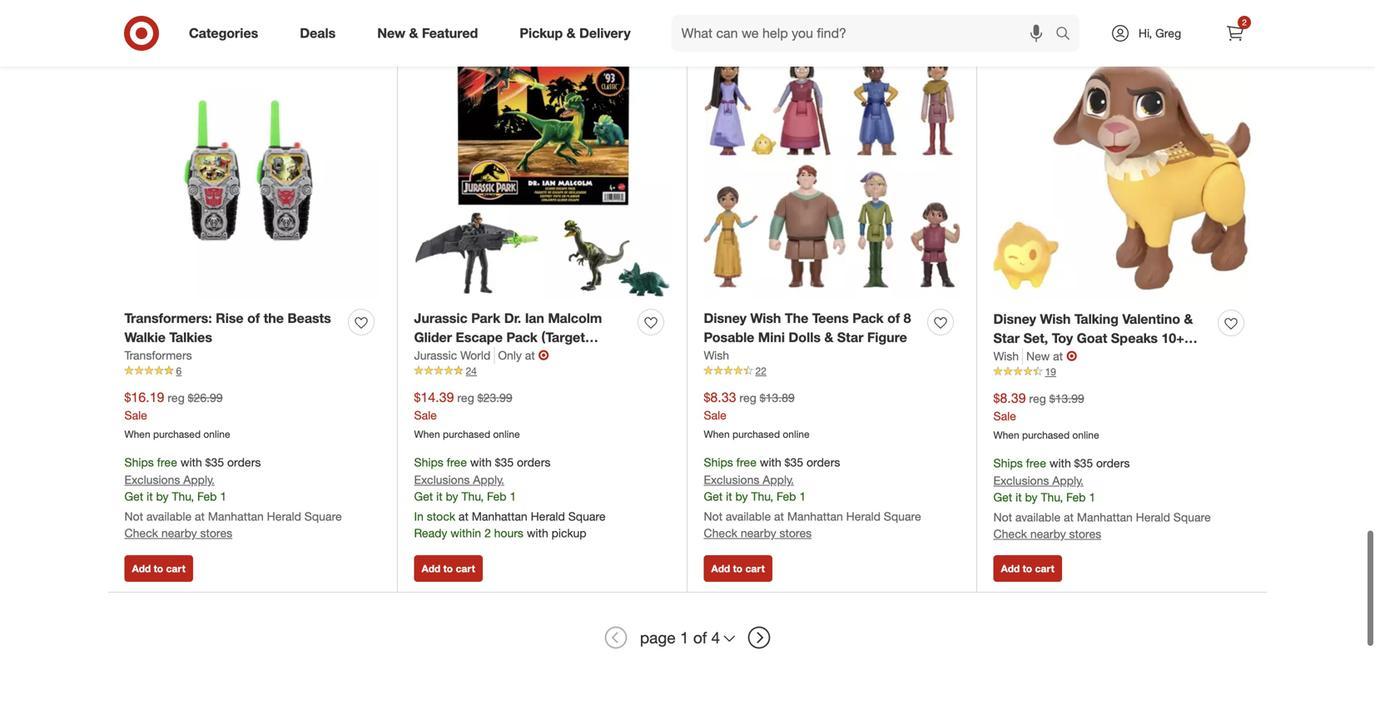 Task type: describe. For each thing, give the bounding box(es) containing it.
park
[[471, 310, 501, 327]]

ships for $16.19
[[125, 455, 154, 470]]

online for $14.39
[[493, 428, 520, 440]]

orders for $14.39
[[517, 455, 551, 470]]

4
[[712, 628, 721, 648]]

teens
[[813, 310, 849, 327]]

sale for $16.19
[[125, 408, 147, 423]]

0 horizontal spatial ¬
[[539, 347, 549, 363]]

phrases
[[1109, 349, 1160, 366]]

check for $8.33
[[704, 526, 738, 541]]

set,
[[1024, 330, 1049, 346]]

new & featured link
[[363, 15, 499, 52]]

it for $16.19
[[147, 489, 153, 504]]

to for $8.33
[[733, 563, 743, 575]]

it for $8.39
[[1016, 490, 1022, 505]]

24 link
[[414, 364, 671, 378]]

hi,
[[1139, 26, 1153, 40]]

$8.39
[[994, 390, 1027, 406]]

check nearby stores button for $8.39
[[994, 526, 1102, 543]]

world
[[461, 348, 491, 363]]

0 horizontal spatial wish link
[[704, 347, 730, 364]]

$35 for $8.33
[[785, 455, 804, 470]]

19
[[1046, 366, 1057, 378]]

walkie
[[125, 329, 166, 346]]

transformers: rise of the beasts walkie talkies link
[[125, 309, 342, 347]]

& inside pickup & delivery link
[[567, 25, 576, 41]]

get for $8.39
[[994, 490, 1013, 505]]

$23.99
[[478, 391, 513, 405]]

1 for $8.33
[[800, 489, 806, 504]]

1 horizontal spatial ¬
[[1067, 348, 1078, 364]]

only
[[498, 348, 522, 363]]

exclusions apply. button for $16.19
[[125, 472, 215, 489]]

ships free with $35 orders exclusions apply. get it by thu, feb 1 in stock at  manhattan herald square ready within 2 hours with pickup
[[414, 455, 606, 541]]

stores for $16.19
[[200, 526, 232, 541]]

not for $16.19
[[125, 509, 143, 524]]

purchased for $16.19
[[153, 428, 201, 440]]

star inside disney wish the teens pack of 8 posable mini dolls & star figure
[[838, 329, 864, 346]]

herald for $16.19
[[267, 509, 301, 524]]

$35 for $14.39
[[495, 455, 514, 470]]

exclusions apply. button for $14.39
[[414, 472, 505, 489]]

speaks
[[1112, 330, 1158, 346]]

stores for $8.39
[[1070, 527, 1102, 541]]

reg for $8.33
[[740, 391, 757, 405]]

by for $8.39
[[1026, 490, 1038, 505]]

exclusive)
[[414, 348, 478, 365]]

free for $8.33
[[737, 455, 757, 470]]

search
[[1049, 27, 1089, 43]]

$13.99
[[1050, 391, 1085, 406]]

at for disney wish the teens pack of 8 posable mini dolls & star figure
[[775, 509, 785, 524]]

wish inside wish new at ¬
[[994, 349, 1019, 363]]

jurassic for jurassic park dr. ian malcolm glider escape pack (target exclusive)
[[414, 310, 468, 327]]

apply. for $14.39
[[473, 473, 505, 487]]

& inside disney wish the teens pack of 8 posable mini dolls & star figure
[[825, 329, 834, 346]]

exclusions for $14.39
[[414, 473, 470, 487]]

to for $16.19
[[154, 563, 163, 575]]

to for $8.39
[[1023, 563, 1033, 575]]

transformers
[[125, 348, 192, 363]]

$35 for $16.19
[[205, 455, 224, 470]]

of for 4
[[694, 628, 707, 648]]

sale for $14.39
[[414, 408, 437, 423]]

8
[[904, 310, 912, 327]]

online for $8.33
[[783, 428, 810, 440]]

purchased for $8.39
[[1023, 429, 1070, 441]]

stock
[[427, 509, 456, 524]]

feb for $8.33
[[777, 489, 797, 504]]

1 horizontal spatial wish link
[[994, 348, 1024, 365]]

when for $14.39
[[414, 428, 440, 440]]

transformers:
[[125, 310, 212, 327]]

2 link
[[1218, 15, 1254, 52]]

reg for $14.39
[[458, 391, 475, 405]]

10+
[[1162, 330, 1185, 346]]

disney wish the teens pack of 8 posable mini dolls & star figure link
[[704, 309, 922, 347]]

search button
[[1049, 15, 1089, 55]]

add to cart button for $8.39
[[994, 556, 1063, 582]]

apply. for $8.33
[[763, 473, 794, 487]]

greg
[[1156, 26, 1182, 40]]

$16.19 reg $26.99 sale when purchased online
[[125, 389, 230, 440]]

& up 10+
[[1185, 311, 1194, 327]]

add to cart for $8.39
[[1002, 563, 1055, 575]]

cart for $8.33
[[746, 563, 765, 575]]

orders for $8.33
[[807, 455, 841, 470]]

square for disney wish the teens pack of 8 posable mini dolls & star figure
[[884, 509, 922, 524]]

jurassic park dr. ian malcolm glider escape pack (target exclusive) link
[[414, 309, 632, 365]]

hours
[[494, 526, 524, 541]]

ready
[[414, 526, 448, 541]]

19 link
[[994, 365, 1251, 379]]

orders for $8.39
[[1097, 456, 1130, 471]]

featured
[[422, 25, 478, 41]]

online for $16.19
[[204, 428, 230, 440]]

when for $8.39
[[994, 429, 1020, 441]]

purchased for $14.39
[[443, 428, 491, 440]]

$14.39 reg $23.99 sale when purchased online
[[414, 389, 520, 440]]

talkies
[[169, 329, 212, 346]]

at inside wish new at ¬
[[1054, 349, 1064, 363]]

english
[[1058, 349, 1105, 366]]

$8.33 reg $13.89 sale when purchased online
[[704, 389, 810, 440]]

exclusions apply. button for $8.33
[[704, 472, 794, 489]]

exclusions for $8.39
[[994, 474, 1050, 488]]

pickup
[[552, 526, 587, 541]]

thu, for $8.39
[[1041, 490, 1064, 505]]

delivery
[[580, 25, 631, 41]]

star inside "disney wish talking valentino & star set, toy goat speaks 10+ sounds & english phrases"
[[994, 330, 1020, 346]]

jurassic world only at ¬
[[414, 347, 549, 363]]

mini
[[759, 329, 785, 346]]

in
[[414, 509, 424, 524]]

free for $14.39
[[447, 455, 467, 470]]

1 for $16.19
[[220, 489, 227, 504]]

deals
[[300, 25, 336, 41]]

wish new at ¬
[[994, 348, 1078, 364]]

ships for $14.39
[[414, 455, 444, 470]]

$16.19
[[125, 389, 164, 406]]

page 1 of 4
[[640, 628, 721, 648]]

exclusions apply. button for $8.39
[[994, 473, 1084, 489]]

with for $8.39
[[1050, 456, 1072, 471]]

orders for $16.19
[[227, 455, 261, 470]]

(target
[[542, 329, 585, 346]]

feb for $8.39
[[1067, 490, 1086, 505]]

$14.39
[[414, 389, 454, 406]]

pickup
[[520, 25, 563, 41]]

ian
[[525, 310, 545, 327]]

check nearby stores button for $8.33
[[704, 525, 812, 542]]

6
[[176, 365, 182, 377]]

wish inside "disney wish talking valentino & star set, toy goat speaks 10+ sounds & english phrases"
[[1041, 311, 1071, 327]]

add for $14.39
[[422, 563, 441, 575]]

6 link
[[125, 364, 381, 378]]

pack inside jurassic park dr. ian malcolm glider escape pack (target exclusive)
[[507, 329, 538, 346]]

the
[[785, 310, 809, 327]]

categories link
[[175, 15, 279, 52]]

dr.
[[504, 310, 522, 327]]



Task type: vqa. For each thing, say whether or not it's contained in the screenshot.
Belt
no



Task type: locate. For each thing, give the bounding box(es) containing it.
at inside jurassic world only at ¬
[[525, 348, 535, 363]]

free down $8.39 reg $13.99 sale when purchased online
[[1027, 456, 1047, 471]]

sale inside $16.19 reg $26.99 sale when purchased online
[[125, 408, 147, 423]]

wish down 'posable' on the top right
[[704, 348, 730, 363]]

add to cart button for $14.39
[[414, 556, 483, 582]]

0 horizontal spatial not
[[125, 509, 143, 524]]

0 horizontal spatial 2
[[485, 526, 491, 541]]

by for $8.33
[[736, 489, 748, 504]]

$35
[[205, 455, 224, 470], [495, 455, 514, 470], [785, 455, 804, 470], [1075, 456, 1094, 471]]

disney inside disney wish the teens pack of 8 posable mini dolls & star figure
[[704, 310, 747, 327]]

exclusions apply. button
[[125, 472, 215, 489], [414, 472, 505, 489], [704, 472, 794, 489], [994, 473, 1084, 489]]

feb inside ships free with $35 orders exclusions apply. get it by thu, feb 1 in stock at  manhattan herald square ready within 2 hours with pickup
[[487, 489, 507, 504]]

2 add to cart button from the left
[[414, 556, 483, 582]]

check
[[125, 526, 158, 541], [704, 526, 738, 541], [994, 527, 1028, 541]]

when for $8.33
[[704, 428, 730, 440]]

manhattan for $8.33
[[788, 509, 843, 524]]

of inside dropdown button
[[694, 628, 707, 648]]

0 horizontal spatial stores
[[200, 526, 232, 541]]

1 inside dropdown button
[[680, 628, 689, 648]]

0 horizontal spatial available
[[147, 509, 192, 524]]

purchased inside $14.39 reg $23.99 sale when purchased online
[[443, 428, 491, 440]]

beasts
[[288, 310, 331, 327]]

it
[[147, 489, 153, 504], [437, 489, 443, 504], [726, 489, 733, 504], [1016, 490, 1022, 505]]

purchased for $8.33
[[733, 428, 780, 440]]

to
[[154, 563, 163, 575], [444, 563, 453, 575], [733, 563, 743, 575], [1023, 563, 1033, 575]]

ships inside ships free with $35 orders exclusions apply. get it by thu, feb 1 in stock at  manhattan herald square ready within 2 hours with pickup
[[414, 455, 444, 470]]

purchased
[[153, 428, 201, 440], [443, 428, 491, 440], [733, 428, 780, 440], [1023, 429, 1070, 441]]

orders down $8.33 reg $13.89 sale when purchased online
[[807, 455, 841, 470]]

deals link
[[286, 15, 357, 52]]

0 horizontal spatial check
[[125, 526, 158, 541]]

1 for $14.39
[[510, 489, 516, 504]]

herald for $8.33
[[847, 509, 881, 524]]

2 jurassic from the top
[[414, 348, 457, 363]]

page 1 of 4 button
[[633, 620, 743, 656]]

22
[[756, 365, 767, 377]]

transformers: rise of the beasts walkie talkies
[[125, 310, 331, 346]]

free
[[157, 455, 177, 470], [447, 455, 467, 470], [737, 455, 757, 470], [1027, 456, 1047, 471]]

1 horizontal spatial check
[[704, 526, 738, 541]]

when inside $16.19 reg $26.99 sale when purchased online
[[125, 428, 150, 440]]

toy
[[1052, 330, 1074, 346]]

& down teens
[[825, 329, 834, 346]]

0 horizontal spatial of
[[247, 310, 260, 327]]

add to cart
[[132, 563, 186, 575], [422, 563, 475, 575], [712, 563, 765, 575], [1002, 563, 1055, 575]]

glider
[[414, 329, 452, 346]]

reg down 24
[[458, 391, 475, 405]]

& right pickup
[[567, 25, 576, 41]]

exclusions apply. button down $16.19 reg $26.99 sale when purchased online
[[125, 472, 215, 489]]

1 for $8.39
[[1090, 490, 1096, 505]]

by for $14.39
[[446, 489, 459, 504]]

1 vertical spatial new
[[1027, 349, 1050, 363]]

herald for $14.39
[[531, 509, 565, 524]]

thu, down $8.33 reg $13.89 sale when purchased online
[[752, 489, 774, 504]]

3 add from the left
[[712, 563, 731, 575]]

2 horizontal spatial not
[[994, 510, 1013, 525]]

exclusions for $16.19
[[125, 473, 180, 487]]

orders down $8.39 reg $13.99 sale when purchased online
[[1097, 456, 1130, 471]]

square for transformers: rise of the beasts walkie talkies
[[305, 509, 342, 524]]

by down $8.39 reg $13.99 sale when purchased online
[[1026, 490, 1038, 505]]

¬ up 24 link
[[539, 347, 549, 363]]

exclusions
[[125, 473, 180, 487], [414, 473, 470, 487], [704, 473, 760, 487], [994, 474, 1050, 488]]

2 to from the left
[[444, 563, 453, 575]]

it for $8.33
[[726, 489, 733, 504]]

pack inside disney wish the teens pack of 8 posable mini dolls & star figure
[[853, 310, 884, 327]]

disney wish the teens pack of 8 posable mini dolls & star figure image
[[704, 43, 961, 300], [704, 43, 961, 300]]

ships free with $35 orders exclusions apply. get it by thu, feb 1 not available at manhattan herald square check nearby stores for $8.39
[[994, 456, 1212, 541]]

sale inside $8.33 reg $13.89 sale when purchased online
[[704, 408, 727, 423]]

pack up figure
[[853, 310, 884, 327]]

feb for $14.39
[[487, 489, 507, 504]]

get for $16.19
[[125, 489, 143, 504]]

within
[[451, 526, 481, 541]]

when down $14.39
[[414, 428, 440, 440]]

when down $16.19
[[125, 428, 150, 440]]

disney for disney wish talking valentino & star set, toy goat speaks 10+ sounds & english phrases
[[994, 311, 1037, 327]]

transformers: rise of the beasts walkie talkies image
[[125, 43, 381, 300], [125, 43, 381, 300]]

when down $8.39
[[994, 429, 1020, 441]]

get
[[125, 489, 143, 504], [414, 489, 433, 504], [704, 489, 723, 504], [994, 490, 1013, 505]]

with for $8.33
[[760, 455, 782, 470]]

check for $8.39
[[994, 527, 1028, 541]]

3 to from the left
[[733, 563, 743, 575]]

check nearby stores button for $16.19
[[125, 525, 232, 542]]

& inside new & featured link
[[409, 25, 418, 41]]

1 horizontal spatial available
[[726, 509, 771, 524]]

0 vertical spatial new
[[377, 25, 406, 41]]

1 vertical spatial pack
[[507, 329, 538, 346]]

get for $8.33
[[704, 489, 723, 504]]

1 horizontal spatial 2
[[1243, 17, 1247, 27]]

wish link up $8.39
[[994, 348, 1024, 365]]

add to cart for $14.39
[[422, 563, 475, 575]]

ships
[[125, 455, 154, 470], [414, 455, 444, 470], [704, 455, 734, 470], [994, 456, 1023, 471]]

reg inside $8.33 reg $13.89 sale when purchased online
[[740, 391, 757, 405]]

online down $23.99
[[493, 428, 520, 440]]

24
[[466, 365, 477, 377]]

available
[[147, 509, 192, 524], [726, 509, 771, 524], [1016, 510, 1061, 525]]

valentino
[[1123, 311, 1181, 327]]

apply. down $8.39 reg $13.99 sale when purchased online
[[1053, 474, 1084, 488]]

wish up mini
[[751, 310, 782, 327]]

1
[[220, 489, 227, 504], [510, 489, 516, 504], [800, 489, 806, 504], [1090, 490, 1096, 505], [680, 628, 689, 648]]

herald for $8.39
[[1137, 510, 1171, 525]]

it inside ships free with $35 orders exclusions apply. get it by thu, feb 1 in stock at  manhattan herald square ready within 2 hours with pickup
[[437, 489, 443, 504]]

2 horizontal spatial stores
[[1070, 527, 1102, 541]]

pickup & delivery link
[[506, 15, 652, 52]]

1 jurassic from the top
[[414, 310, 468, 327]]

1 horizontal spatial of
[[694, 628, 707, 648]]

by up the stock
[[446, 489, 459, 504]]

hi, greg
[[1139, 26, 1182, 40]]

feb
[[197, 489, 217, 504], [487, 489, 507, 504], [777, 489, 797, 504], [1067, 490, 1086, 505]]

¬ down toy
[[1067, 348, 1078, 364]]

online inside $14.39 reg $23.99 sale when purchased online
[[493, 428, 520, 440]]

0 horizontal spatial ships free with $35 orders exclusions apply. get it by thu, feb 1 not available at manhattan herald square check nearby stores
[[125, 455, 342, 541]]

orders up hours
[[517, 455, 551, 470]]

new left the featured
[[377, 25, 406, 41]]

reg right $8.33
[[740, 391, 757, 405]]

add to cart for $16.19
[[132, 563, 186, 575]]

1 vertical spatial 2
[[485, 526, 491, 541]]

$8.39 reg $13.99 sale when purchased online
[[994, 390, 1100, 441]]

available for $16.19
[[147, 509, 192, 524]]

at for jurassic park dr. ian malcolm glider escape pack (target exclusive)
[[459, 509, 469, 524]]

exclusions down $16.19 reg $26.99 sale when purchased online
[[125, 473, 180, 487]]

with down $8.33 reg $13.89 sale when purchased online
[[760, 455, 782, 470]]

1 horizontal spatial pack
[[853, 310, 884, 327]]

& left the featured
[[409, 25, 418, 41]]

$8.33
[[704, 389, 737, 406]]

with for $14.39
[[470, 455, 492, 470]]

transformers link
[[125, 347, 192, 364]]

disney up 'posable' on the top right
[[704, 310, 747, 327]]

What can we help you find? suggestions appear below search field
[[672, 15, 1060, 52]]

0 horizontal spatial check nearby stores button
[[125, 525, 232, 542]]

3 add to cart from the left
[[712, 563, 765, 575]]

sale down $14.39
[[414, 408, 437, 423]]

it for $14.39
[[437, 489, 443, 504]]

$35 down $8.39 reg $13.99 sale when purchased online
[[1075, 456, 1094, 471]]

disney inside "disney wish talking valentino & star set, toy goat speaks 10+ sounds & english phrases"
[[994, 311, 1037, 327]]

thu, down $8.39 reg $13.99 sale when purchased online
[[1041, 490, 1064, 505]]

online down $26.99
[[204, 428, 230, 440]]

at inside ships free with $35 orders exclusions apply. get it by thu, feb 1 in stock at  manhattan herald square ready within 2 hours with pickup
[[459, 509, 469, 524]]

pickup & delivery
[[520, 25, 631, 41]]

square for disney wish talking valentino & star set, toy goat speaks 10+ sounds & english phrases
[[1174, 510, 1212, 525]]

2 horizontal spatial nearby
[[1031, 527, 1067, 541]]

with right hours
[[527, 526, 549, 541]]

new
[[377, 25, 406, 41], [1027, 349, 1050, 363]]

of left the
[[247, 310, 260, 327]]

thu, inside ships free with $35 orders exclusions apply. get it by thu, feb 1 in stock at  manhattan herald square ready within 2 hours with pickup
[[462, 489, 484, 504]]

rise
[[216, 310, 244, 327]]

purchased inside $8.33 reg $13.89 sale when purchased online
[[733, 428, 780, 440]]

free down $8.33 reg $13.89 sale when purchased online
[[737, 455, 757, 470]]

2 inside ships free with $35 orders exclusions apply. get it by thu, feb 1 in stock at  manhattan herald square ready within 2 hours with pickup
[[485, 526, 491, 541]]

$35 inside ships free with $35 orders exclusions apply. get it by thu, feb 1 in stock at  manhattan herald square ready within 2 hours with pickup
[[495, 455, 514, 470]]

malcolm
[[548, 310, 602, 327]]

purchased inside $8.39 reg $13.99 sale when purchased online
[[1023, 429, 1070, 441]]

apply. for $16.19
[[183, 473, 215, 487]]

ships up in
[[414, 455, 444, 470]]

dolls
[[789, 329, 821, 346]]

sale inside $14.39 reg $23.99 sale when purchased online
[[414, 408, 437, 423]]

thu, down $16.19 reg $26.99 sale when purchased online
[[172, 489, 194, 504]]

reg inside $16.19 reg $26.99 sale when purchased online
[[168, 391, 185, 405]]

by inside ships free with $35 orders exclusions apply. get it by thu, feb 1 in stock at  manhattan herald square ready within 2 hours with pickup
[[446, 489, 459, 504]]

with for $16.19
[[181, 455, 202, 470]]

2 horizontal spatial ships free with $35 orders exclusions apply. get it by thu, feb 1 not available at manhattan herald square check nearby stores
[[994, 456, 1212, 541]]

exclusions inside ships free with $35 orders exclusions apply. get it by thu, feb 1 in stock at  manhattan herald square ready within 2 hours with pickup
[[414, 473, 470, 487]]

herald inside ships free with $35 orders exclusions apply. get it by thu, feb 1 in stock at  manhattan herald square ready within 2 hours with pickup
[[531, 509, 565, 524]]

3 cart from the left
[[746, 563, 765, 575]]

wish link down 'posable' on the top right
[[704, 347, 730, 364]]

0 horizontal spatial pack
[[507, 329, 538, 346]]

jurassic
[[414, 310, 468, 327], [414, 348, 457, 363]]

manhattan for $14.39
[[472, 509, 528, 524]]

star up sounds
[[994, 330, 1020, 346]]

ships free with $35 orders exclusions apply. get it by thu, feb 1 not available at manhattan herald square check nearby stores for $8.33
[[704, 455, 922, 541]]

available for $8.39
[[1016, 510, 1061, 525]]

online inside $8.39 reg $13.99 sale when purchased online
[[1073, 429, 1100, 441]]

0 vertical spatial 2
[[1243, 17, 1247, 27]]

jurassic world link
[[414, 347, 495, 364]]

free inside ships free with $35 orders exclusions apply. get it by thu, feb 1 in stock at  manhattan herald square ready within 2 hours with pickup
[[447, 455, 467, 470]]

ships for $8.33
[[704, 455, 734, 470]]

jurassic park dr. ian malcolm glider escape pack (target exclusive) image
[[414, 43, 671, 300], [414, 43, 671, 300]]

0 horizontal spatial nearby
[[161, 526, 197, 541]]

exclusions down $8.39 reg $13.99 sale when purchased online
[[994, 474, 1050, 488]]

jurassic down glider
[[414, 348, 457, 363]]

3 add to cart button from the left
[[704, 556, 773, 582]]

1 add from the left
[[132, 563, 151, 575]]

jurassic inside jurassic park dr. ian malcolm glider escape pack (target exclusive)
[[414, 310, 468, 327]]

$35 down $16.19 reg $26.99 sale when purchased online
[[205, 455, 224, 470]]

stores
[[200, 526, 232, 541], [780, 526, 812, 541], [1070, 527, 1102, 541]]

purchased down $23.99
[[443, 428, 491, 440]]

to for $14.39
[[444, 563, 453, 575]]

add for $16.19
[[132, 563, 151, 575]]

free for $8.39
[[1027, 456, 1047, 471]]

feb for $16.19
[[197, 489, 217, 504]]

cart for $14.39
[[456, 563, 475, 575]]

apply. down $8.33 reg $13.89 sale when purchased online
[[763, 473, 794, 487]]

talking
[[1075, 311, 1119, 327]]

disney wish the teens pack of 8 posable mini dolls & star figure
[[704, 310, 912, 346]]

sounds
[[994, 349, 1042, 366]]

orders inside ships free with $35 orders exclusions apply. get it by thu, feb 1 in stock at  manhattan herald square ready within 2 hours with pickup
[[517, 455, 551, 470]]

when down $8.33
[[704, 428, 730, 440]]

2 horizontal spatial available
[[1016, 510, 1061, 525]]

sale
[[125, 408, 147, 423], [414, 408, 437, 423], [704, 408, 727, 423], [994, 409, 1017, 423]]

purchased down the $13.99
[[1023, 429, 1070, 441]]

of left the 4
[[694, 628, 707, 648]]

1 inside ships free with $35 orders exclusions apply. get it by thu, feb 1 in stock at  manhattan herald square ready within 2 hours with pickup
[[510, 489, 516, 504]]

manhattan
[[208, 509, 264, 524], [472, 509, 528, 524], [788, 509, 843, 524], [1078, 510, 1133, 525]]

sale down $8.33
[[704, 408, 727, 423]]

of inside transformers: rise of the beasts walkie talkies
[[247, 310, 260, 327]]

$35 for $8.39
[[1075, 456, 1094, 471]]

1 horizontal spatial nearby
[[741, 526, 777, 541]]

0 horizontal spatial new
[[377, 25, 406, 41]]

manhattan for $8.39
[[1078, 510, 1133, 525]]

apply. inside ships free with $35 orders exclusions apply. get it by thu, feb 1 in stock at  manhattan herald square ready within 2 hours with pickup
[[473, 473, 505, 487]]

ships for $8.39
[[994, 456, 1023, 471]]

2 add from the left
[[422, 563, 441, 575]]

$35 down $8.33 reg $13.89 sale when purchased online
[[785, 455, 804, 470]]

exclusions apply. button down $8.39 reg $13.99 sale when purchased online
[[994, 473, 1084, 489]]

online
[[204, 428, 230, 440], [493, 428, 520, 440], [783, 428, 810, 440], [1073, 429, 1100, 441]]

add for $8.33
[[712, 563, 731, 575]]

1 add to cart from the left
[[132, 563, 186, 575]]

4 add from the left
[[1002, 563, 1020, 575]]

wish up toy
[[1041, 311, 1071, 327]]

sale for $8.33
[[704, 408, 727, 423]]

new inside wish new at ¬
[[1027, 349, 1050, 363]]

of inside disney wish the teens pack of 8 posable mini dolls & star figure
[[888, 310, 900, 327]]

reg down 6
[[168, 391, 185, 405]]

wish inside disney wish the teens pack of 8 posable mini dolls & star figure
[[751, 310, 782, 327]]

jurassic up glider
[[414, 310, 468, 327]]

online for $8.39
[[1073, 429, 1100, 441]]

nearby for $8.39
[[1031, 527, 1067, 541]]

categories
[[189, 25, 258, 41]]

when inside $14.39 reg $23.99 sale when purchased online
[[414, 428, 440, 440]]

orders down $16.19 reg $26.99 sale when purchased online
[[227, 455, 261, 470]]

by down $16.19 reg $26.99 sale when purchased online
[[156, 489, 169, 504]]

square inside ships free with $35 orders exclusions apply. get it by thu, feb 1 in stock at  manhattan herald square ready within 2 hours with pickup
[[569, 509, 606, 524]]

stores for $8.33
[[780, 526, 812, 541]]

1 vertical spatial jurassic
[[414, 348, 457, 363]]

free for $16.19
[[157, 455, 177, 470]]

with down $16.19 reg $26.99 sale when purchased online
[[181, 455, 202, 470]]

jurassic park dr. ian malcolm glider escape pack (target exclusive)
[[414, 310, 602, 365]]

of left 8
[[888, 310, 900, 327]]

1 horizontal spatial star
[[994, 330, 1020, 346]]

sale down $8.39
[[994, 409, 1017, 423]]

2 left hours
[[485, 526, 491, 541]]

exclusions up the stock
[[414, 473, 470, 487]]

0 vertical spatial jurassic
[[414, 310, 468, 327]]

add
[[132, 563, 151, 575], [422, 563, 441, 575], [712, 563, 731, 575], [1002, 563, 1020, 575]]

2 horizontal spatial check nearby stores button
[[994, 526, 1102, 543]]

pack down dr.
[[507, 329, 538, 346]]

1 horizontal spatial new
[[1027, 349, 1050, 363]]

star down teens
[[838, 329, 864, 346]]

figure
[[868, 329, 908, 346]]

check for $16.19
[[125, 526, 158, 541]]

1 cart from the left
[[166, 563, 186, 575]]

wish up $8.39
[[994, 349, 1019, 363]]

apply. down $16.19 reg $26.99 sale when purchased online
[[183, 473, 215, 487]]

apply. up hours
[[473, 473, 505, 487]]

cart for $8.39
[[1036, 563, 1055, 575]]

& down toy
[[1046, 349, 1055, 366]]

pack
[[853, 310, 884, 327], [507, 329, 538, 346]]

jurassic for jurassic world only at ¬
[[414, 348, 457, 363]]

with
[[181, 455, 202, 470], [470, 455, 492, 470], [760, 455, 782, 470], [1050, 456, 1072, 471], [527, 526, 549, 541]]

sale inside $8.39 reg $13.99 sale when purchased online
[[994, 409, 1017, 423]]

online inside $16.19 reg $26.99 sale when purchased online
[[204, 428, 230, 440]]

online inside $8.33 reg $13.89 sale when purchased online
[[783, 428, 810, 440]]

of
[[247, 310, 260, 327], [888, 310, 900, 327], [694, 628, 707, 648]]

page
[[640, 628, 676, 648]]

exclusions down $8.33 reg $13.89 sale when purchased online
[[704, 473, 760, 487]]

goat
[[1077, 330, 1108, 346]]

ships free with $35 orders exclusions apply. get it by thu, feb 1 not available at manhattan herald square check nearby stores
[[125, 455, 342, 541], [704, 455, 922, 541], [994, 456, 1212, 541]]

free down $14.39 reg $23.99 sale when purchased online
[[447, 455, 467, 470]]

square for jurassic park dr. ian malcolm glider escape pack (target exclusive)
[[569, 509, 606, 524]]

new down set,
[[1027, 349, 1050, 363]]

2 add to cart from the left
[[422, 563, 475, 575]]

2 horizontal spatial of
[[888, 310, 900, 327]]

manhattan inside ships free with $35 orders exclusions apply. get it by thu, feb 1 in stock at  manhattan herald square ready within 2 hours with pickup
[[472, 509, 528, 524]]

purchased down $26.99
[[153, 428, 201, 440]]

reg for $16.19
[[168, 391, 185, 405]]

4 to from the left
[[1023, 563, 1033, 575]]

reg for $8.39
[[1030, 391, 1047, 406]]

exclusions apply. button up the stock
[[414, 472, 505, 489]]

ships down $8.39 reg $13.99 sale when purchased online
[[994, 456, 1023, 471]]

1 to from the left
[[154, 563, 163, 575]]

thu, up within
[[462, 489, 484, 504]]

herald
[[267, 509, 301, 524], [531, 509, 565, 524], [847, 509, 881, 524], [1137, 510, 1171, 525]]

online down $13.89 on the right of page
[[783, 428, 810, 440]]

jurassic inside jurassic world only at ¬
[[414, 348, 457, 363]]

$13.89
[[760, 391, 795, 405]]

disney
[[704, 310, 747, 327], [994, 311, 1037, 327]]

nearby for $16.19
[[161, 526, 197, 541]]

reg inside $14.39 reg $23.99 sale when purchased online
[[458, 391, 475, 405]]

thu, for $16.19
[[172, 489, 194, 504]]

0 horizontal spatial star
[[838, 329, 864, 346]]

ships down $16.19 reg $26.99 sale when purchased online
[[125, 455, 154, 470]]

apply.
[[183, 473, 215, 487], [473, 473, 505, 487], [763, 473, 794, 487], [1053, 474, 1084, 488]]

0 vertical spatial pack
[[853, 310, 884, 327]]

disney up set,
[[994, 311, 1037, 327]]

4 cart from the left
[[1036, 563, 1055, 575]]

when inside $8.39 reg $13.99 sale when purchased online
[[994, 429, 1020, 441]]

nearby for $8.33
[[741, 526, 777, 541]]

2 horizontal spatial check
[[994, 527, 1028, 541]]

not for $8.33
[[704, 509, 723, 524]]

with down $8.39 reg $13.99 sale when purchased online
[[1050, 456, 1072, 471]]

when for $16.19
[[125, 428, 150, 440]]

cart for $16.19
[[166, 563, 186, 575]]

wish link
[[704, 347, 730, 364], [994, 348, 1024, 365]]

1 horizontal spatial check nearby stores button
[[704, 525, 812, 542]]

disney wish talking valentino & star set, toy goat speaks 10+ sounds & english phrases image
[[994, 43, 1251, 300], [994, 43, 1251, 300]]

exclusions apply. button down $8.33 reg $13.89 sale when purchased online
[[704, 472, 794, 489]]

purchased down $13.89 on the right of page
[[733, 428, 780, 440]]

with down $14.39 reg $23.99 sale when purchased online
[[470, 455, 492, 470]]

disney for disney wish the teens pack of 8 posable mini dolls & star figure
[[704, 310, 747, 327]]

sale for $8.39
[[994, 409, 1017, 423]]

available for $8.33
[[726, 509, 771, 524]]

sale down $16.19
[[125, 408, 147, 423]]

$35 down $14.39 reg $23.99 sale when purchased online
[[495, 455, 514, 470]]

2 cart from the left
[[456, 563, 475, 575]]

2
[[1243, 17, 1247, 27], [485, 526, 491, 541]]

purchased inside $16.19 reg $26.99 sale when purchased online
[[153, 428, 201, 440]]

reg inside $8.39 reg $13.99 sale when purchased online
[[1030, 391, 1047, 406]]

add to cart button for $16.19
[[125, 556, 193, 582]]

escape
[[456, 329, 503, 346]]

check nearby stores button
[[125, 525, 232, 542], [704, 525, 812, 542], [994, 526, 1102, 543]]

$26.99
[[188, 391, 223, 405]]

disney wish talking valentino & star set, toy goat speaks 10+ sounds & english phrases link
[[994, 310, 1212, 366]]

online down the $13.99
[[1073, 429, 1100, 441]]

free down $16.19 reg $26.99 sale when purchased online
[[157, 455, 177, 470]]

0 horizontal spatial disney
[[704, 310, 747, 327]]

1 horizontal spatial disney
[[994, 311, 1037, 327]]

apply. for $8.39
[[1053, 474, 1084, 488]]

when inside $8.33 reg $13.89 sale when purchased online
[[704, 428, 730, 440]]

disney wish talking valentino & star set, toy goat speaks 10+ sounds & english phrases
[[994, 311, 1194, 366]]

posable
[[704, 329, 755, 346]]

by down $8.33 reg $13.89 sale when purchased online
[[736, 489, 748, 504]]

1 horizontal spatial not
[[704, 509, 723, 524]]

ships down $8.33 reg $13.89 sale when purchased online
[[704, 455, 734, 470]]

2 right greg
[[1243, 17, 1247, 27]]

when
[[125, 428, 150, 440], [414, 428, 440, 440], [704, 428, 730, 440], [994, 429, 1020, 441]]

the
[[264, 310, 284, 327]]

1 add to cart button from the left
[[125, 556, 193, 582]]

new & featured
[[377, 25, 478, 41]]

4 add to cart from the left
[[1002, 563, 1055, 575]]

get inside ships free with $35 orders exclusions apply. get it by thu, feb 1 in stock at  manhattan herald square ready within 2 hours with pickup
[[414, 489, 433, 504]]

4 add to cart button from the left
[[994, 556, 1063, 582]]

of for the
[[247, 310, 260, 327]]

1 horizontal spatial ships free with $35 orders exclusions apply. get it by thu, feb 1 not available at manhattan herald square check nearby stores
[[704, 455, 922, 541]]

22 link
[[704, 364, 961, 378]]

1 horizontal spatial stores
[[780, 526, 812, 541]]

not for $8.39
[[994, 510, 1013, 525]]

reg right $8.39
[[1030, 391, 1047, 406]]



